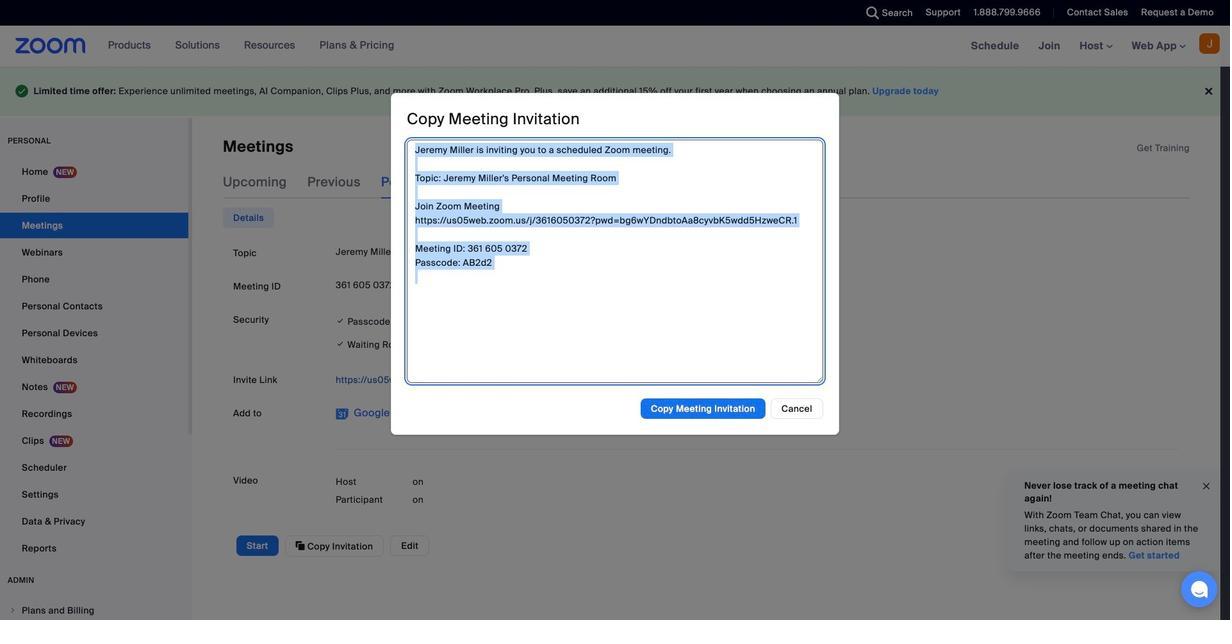 Task type: vqa. For each thing, say whether or not it's contained in the screenshot.
Tabs of all whiteboard page tab list
no



Task type: locate. For each thing, give the bounding box(es) containing it.
footer
[[0, 67, 1221, 116]]

banner
[[0, 26, 1231, 67]]

1 vertical spatial checked image
[[336, 338, 345, 351]]

checked image
[[336, 315, 345, 327], [336, 338, 345, 351]]

0 vertical spatial application
[[1138, 141, 1190, 154]]

heading
[[407, 109, 580, 129]]

application
[[1138, 141, 1190, 154], [336, 370, 1180, 390]]

tab
[[223, 208, 274, 228]]

0 vertical spatial checked image
[[336, 315, 345, 327]]

type image
[[15, 82, 28, 100]]

tab list
[[223, 208, 274, 228]]

add to yahoo calendar image
[[607, 408, 620, 421]]

personal menu menu
[[0, 159, 188, 563]]

copy invitation content text field
[[407, 140, 824, 383]]

dialog
[[391, 93, 840, 435]]

tabs of meeting tab list
[[223, 165, 635, 199]]



Task type: describe. For each thing, give the bounding box(es) containing it.
1 checked image from the top
[[336, 315, 345, 327]]

add to google calendar image
[[336, 408, 349, 421]]

close image
[[1202, 479, 1212, 494]]

meetings navigation
[[962, 26, 1231, 67]]

open chat image
[[1191, 581, 1209, 599]]

btn image
[[457, 408, 470, 421]]

2 checked image from the top
[[336, 338, 345, 351]]

1 vertical spatial application
[[336, 370, 1180, 390]]

copy image
[[296, 540, 305, 552]]

product information navigation
[[86, 26, 404, 67]]



